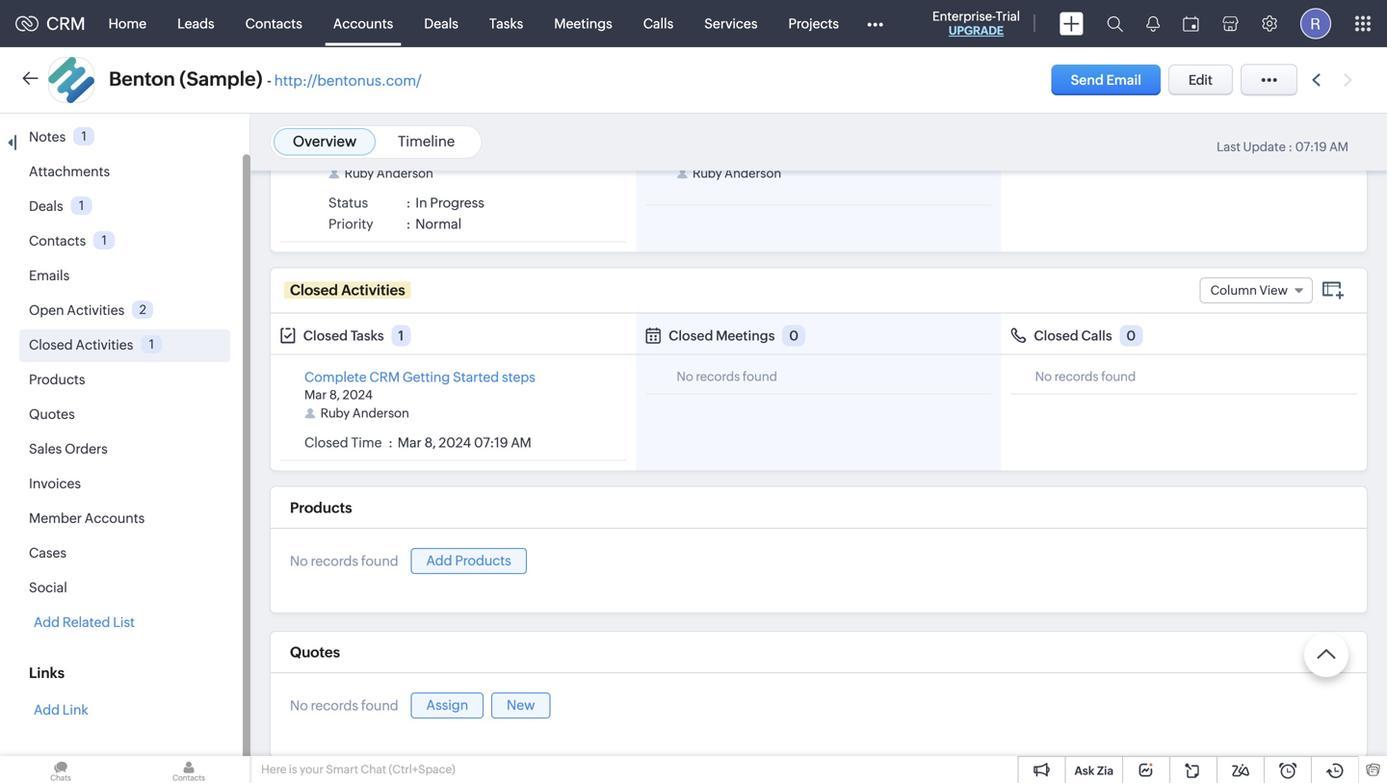 Task type: vqa. For each thing, say whether or not it's contained in the screenshot.
the bottom mar
yes



Task type: describe. For each thing, give the bounding box(es) containing it.
projects link
[[773, 0, 855, 47]]

calendar image
[[1183, 16, 1200, 31]]

send
[[1071, 72, 1104, 88]]

crm inside complete crm getting started steps mar 8, 2024
[[370, 370, 400, 385]]

edit button
[[1169, 65, 1233, 95]]

1 for notes
[[81, 129, 87, 143]]

complete
[[305, 370, 367, 385]]

open
[[29, 303, 64, 318]]

Column View field
[[1200, 277, 1313, 303]]

emails
[[29, 268, 70, 283]]

1 horizontal spatial quotes
[[290, 644, 340, 661]]

0 vertical spatial 07:19
[[1296, 140, 1327, 154]]

accounts inside accounts link
[[333, 16, 393, 31]]

0 horizontal spatial accounts
[[85, 511, 145, 526]]

attachments
[[29, 164, 110, 179]]

new link
[[492, 693, 551, 719]]

social link
[[29, 580, 67, 596]]

invoices link
[[29, 476, 81, 491]]

steps
[[502, 370, 536, 385]]

enterprise-trial upgrade
[[933, 9, 1021, 37]]

activities for 1
[[76, 337, 133, 353]]

0 vertical spatial closed activities
[[290, 282, 405, 299]]

edit
[[1189, 72, 1213, 88]]

trial
[[996, 9, 1021, 24]]

assign
[[426, 698, 469, 713]]

time
[[351, 435, 382, 451]]

closed activities link
[[29, 337, 133, 353]]

(sample)
[[179, 68, 263, 90]]

tasks link
[[474, 0, 539, 47]]

send email button
[[1052, 65, 1161, 95]]

your
[[300, 763, 324, 776]]

open activities link
[[29, 303, 125, 318]]

started
[[453, 370, 499, 385]]

notes link
[[29, 129, 66, 145]]

links
[[29, 665, 65, 682]]

invoices
[[29, 476, 81, 491]]

progress
[[430, 195, 485, 211]]

last update : 07:19 am
[[1217, 140, 1349, 154]]

services link
[[689, 0, 773, 47]]

8, inside complete crm getting started steps mar 8, 2024
[[329, 388, 340, 402]]

send email
[[1071, 72, 1142, 88]]

add products
[[426, 553, 512, 568]]

leads link
[[162, 0, 230, 47]]

1 for deals
[[79, 198, 84, 213]]

here
[[261, 763, 287, 776]]

1 horizontal spatial contacts link
[[230, 0, 318, 47]]

profile image
[[1301, 8, 1332, 39]]

quotes link
[[29, 407, 75, 422]]

cases
[[29, 545, 67, 561]]

notes
[[29, 129, 66, 145]]

member accounts link
[[29, 511, 145, 526]]

create menu image
[[1060, 12, 1084, 35]]

benton (sample) - http://bentonus.com/
[[109, 68, 422, 90]]

complete crm getting started steps mar 8, 2024
[[305, 370, 536, 402]]

crm link
[[15, 14, 85, 33]]

0 vertical spatial crm
[[46, 14, 85, 33]]

update
[[1244, 140, 1286, 154]]

overview link
[[293, 133, 357, 150]]

cases link
[[29, 545, 67, 561]]

view
[[1260, 283, 1288, 298]]

0 horizontal spatial deals
[[29, 199, 63, 214]]

: left normal
[[406, 216, 411, 232]]

is
[[289, 763, 297, 776]]

http://bentonus.com/ link
[[274, 72, 422, 89]]

add for add products
[[426, 553, 452, 568]]

new
[[507, 698, 535, 713]]

add for add link
[[34, 703, 60, 718]]

emails link
[[29, 268, 70, 283]]

ask zia
[[1075, 765, 1114, 778]]

sales orders
[[29, 441, 108, 457]]

list
[[113, 615, 135, 630]]

member accounts
[[29, 511, 145, 526]]

2 horizontal spatial products
[[455, 553, 512, 568]]

1 vertical spatial contacts
[[29, 233, 86, 249]]

overview
[[293, 133, 357, 150]]

products link
[[29, 372, 85, 387]]

chats image
[[0, 756, 121, 783]]

-
[[267, 72, 271, 89]]

0 for meetings
[[789, 328, 799, 343]]

upgrade
[[949, 24, 1004, 37]]

smart
[[326, 763, 358, 776]]

0 vertical spatial activities
[[341, 282, 405, 299]]

getting
[[403, 370, 450, 385]]

found down closed calls
[[1102, 370, 1136, 384]]

found left add products link
[[361, 554, 399, 569]]

link
[[62, 703, 88, 718]]

0 vertical spatial quotes
[[29, 407, 75, 422]]

normal
[[416, 216, 462, 232]]

1 vertical spatial closed activities
[[29, 337, 133, 353]]

status
[[329, 195, 368, 211]]

column view
[[1211, 283, 1288, 298]]

column
[[1211, 283, 1258, 298]]

leads
[[177, 16, 215, 31]]



Task type: locate. For each thing, give the bounding box(es) containing it.
0 right closed calls
[[1127, 328, 1136, 343]]

0 right closed meetings
[[789, 328, 799, 343]]

0 horizontal spatial 2024
[[343, 388, 373, 402]]

activities down open activities
[[76, 337, 133, 353]]

deals down attachments
[[29, 199, 63, 214]]

0 vertical spatial deals
[[424, 16, 459, 31]]

search image
[[1107, 15, 1124, 32]]

closed tasks
[[303, 328, 384, 343]]

email
[[1107, 72, 1142, 88]]

Other Modules field
[[855, 8, 896, 39]]

0 vertical spatial mar
[[305, 388, 327, 402]]

tasks left meetings link at top
[[489, 16, 524, 31]]

1 vertical spatial accounts
[[85, 511, 145, 526]]

crm right logo
[[46, 14, 85, 33]]

0 vertical spatial tasks
[[489, 16, 524, 31]]

closed activities down open activities
[[29, 337, 133, 353]]

closed activities up closed tasks
[[290, 282, 405, 299]]

sales
[[29, 441, 62, 457]]

0 horizontal spatial contacts
[[29, 233, 86, 249]]

contacts link up emails link
[[29, 233, 86, 249]]

2024
[[343, 388, 373, 402], [439, 435, 471, 451]]

quotes
[[29, 407, 75, 422], [290, 644, 340, 661]]

meetings link
[[539, 0, 628, 47]]

: normal
[[406, 216, 462, 232]]

0 vertical spatial contacts link
[[230, 0, 318, 47]]

contacts link up the benton (sample) - http://bentonus.com/
[[230, 0, 318, 47]]

mar
[[305, 388, 327, 402], [398, 435, 422, 451]]

1 vertical spatial deals
[[29, 199, 63, 214]]

mar down complete
[[305, 388, 327, 402]]

search element
[[1096, 0, 1135, 47]]

1 for closed activities
[[149, 337, 154, 352]]

closed calls
[[1034, 328, 1113, 343]]

0 horizontal spatial products
[[29, 372, 85, 387]]

2 0 from the left
[[1127, 328, 1136, 343]]

0 vertical spatial 2024
[[343, 388, 373, 402]]

open activities
[[29, 303, 125, 318]]

assign link
[[411, 693, 484, 719]]

1 horizontal spatial 2024
[[439, 435, 471, 451]]

1 horizontal spatial 8,
[[425, 435, 436, 451]]

0 vertical spatial meetings
[[554, 16, 613, 31]]

8, down complete crm getting started steps mar 8, 2024
[[425, 435, 436, 451]]

products
[[29, 372, 85, 387], [290, 500, 352, 516], [455, 553, 512, 568]]

am down steps
[[511, 435, 532, 451]]

projects
[[789, 16, 839, 31]]

orders
[[65, 441, 108, 457]]

am
[[1330, 140, 1349, 154], [511, 435, 532, 451]]

07:19
[[1296, 140, 1327, 154], [474, 435, 508, 451]]

0 vertical spatial add
[[426, 553, 452, 568]]

07:19 down started
[[474, 435, 508, 451]]

1 vertical spatial am
[[511, 435, 532, 451]]

social
[[29, 580, 67, 596]]

1 horizontal spatial calls
[[1082, 328, 1113, 343]]

found up chat
[[361, 698, 399, 714]]

1 for contacts
[[102, 233, 107, 248]]

1 vertical spatial tasks
[[351, 328, 384, 343]]

1 horizontal spatial mar
[[398, 435, 422, 451]]

home
[[108, 16, 147, 31]]

calls
[[643, 16, 674, 31], [1082, 328, 1113, 343]]

deals left tasks link
[[424, 16, 459, 31]]

1 horizontal spatial tasks
[[489, 16, 524, 31]]

1 vertical spatial quotes
[[290, 644, 340, 661]]

0 vertical spatial calls
[[643, 16, 674, 31]]

0 vertical spatial contacts
[[245, 16, 302, 31]]

add link
[[34, 703, 88, 718]]

2 vertical spatial activities
[[76, 337, 133, 353]]

1 right closed activities link
[[149, 337, 154, 352]]

contacts image
[[128, 756, 250, 783]]

mar inside complete crm getting started steps mar 8, 2024
[[305, 388, 327, 402]]

closed time : mar 8, 2024 07:19 am
[[305, 435, 532, 451]]

sales orders link
[[29, 441, 108, 457]]

ask
[[1075, 765, 1095, 778]]

logo image
[[15, 16, 39, 31]]

crm left getting
[[370, 370, 400, 385]]

previous record image
[[1313, 74, 1321, 86]]

2
[[139, 302, 146, 317]]

: left in
[[406, 195, 411, 211]]

mar right time
[[398, 435, 422, 451]]

1 horizontal spatial products
[[290, 500, 352, 516]]

: in progress
[[406, 195, 485, 211]]

0 vertical spatial products
[[29, 372, 85, 387]]

next record image
[[1344, 74, 1357, 86]]

create menu element
[[1048, 0, 1096, 47]]

accounts link
[[318, 0, 409, 47]]

0 vertical spatial deals link
[[409, 0, 474, 47]]

:
[[1289, 140, 1293, 154], [406, 195, 411, 211], [406, 216, 411, 232], [389, 435, 393, 451]]

timeline link
[[398, 133, 455, 150]]

1 vertical spatial deals link
[[29, 199, 63, 214]]

1 horizontal spatial deals link
[[409, 0, 474, 47]]

complete crm getting started steps link
[[305, 370, 536, 385]]

activities up closed tasks
[[341, 282, 405, 299]]

2024 inside complete crm getting started steps mar 8, 2024
[[343, 388, 373, 402]]

0 vertical spatial 8,
[[329, 388, 340, 402]]

0 horizontal spatial quotes
[[29, 407, 75, 422]]

last
[[1217, 140, 1241, 154]]

http://bentonus.com/
[[274, 72, 422, 89]]

1 vertical spatial add
[[34, 615, 60, 630]]

here is your smart chat (ctrl+space)
[[261, 763, 456, 776]]

accounts up http://bentonus.com/ link
[[333, 16, 393, 31]]

1 horizontal spatial deals
[[424, 16, 459, 31]]

1 vertical spatial meetings
[[716, 328, 775, 343]]

0 horizontal spatial 8,
[[329, 388, 340, 402]]

0 horizontal spatial 0
[[789, 328, 799, 343]]

accounts
[[333, 16, 393, 31], [85, 511, 145, 526]]

0 for calls
[[1127, 328, 1136, 343]]

1 horizontal spatial contacts
[[245, 16, 302, 31]]

2 vertical spatial add
[[34, 703, 60, 718]]

contacts
[[245, 16, 302, 31], [29, 233, 86, 249]]

add
[[426, 553, 452, 568], [34, 615, 60, 630], [34, 703, 60, 718]]

8,
[[329, 388, 340, 402], [425, 435, 436, 451]]

add products link
[[411, 548, 527, 574]]

signals image
[[1147, 15, 1160, 32]]

chat
[[361, 763, 387, 776]]

add for add related list
[[34, 615, 60, 630]]

contacts up the benton (sample) - http://bentonus.com/
[[245, 16, 302, 31]]

zia
[[1098, 765, 1114, 778]]

1 0 from the left
[[789, 328, 799, 343]]

2024 down complete
[[343, 388, 373, 402]]

contacts link
[[230, 0, 318, 47], [29, 233, 86, 249]]

priority
[[329, 216, 374, 232]]

ruby anderson
[[345, 166, 434, 181], [693, 166, 782, 181], [321, 406, 409, 421]]

1 vertical spatial 8,
[[425, 435, 436, 451]]

no records found
[[677, 370, 778, 384], [1036, 370, 1136, 384], [290, 554, 399, 569], [290, 698, 399, 714]]

1 vertical spatial contacts link
[[29, 233, 86, 249]]

1 vertical spatial crm
[[370, 370, 400, 385]]

1 vertical spatial 2024
[[439, 435, 471, 451]]

tasks up complete
[[351, 328, 384, 343]]

calls link
[[628, 0, 689, 47]]

0 horizontal spatial meetings
[[554, 16, 613, 31]]

member
[[29, 511, 82, 526]]

2024 down complete crm getting started steps mar 8, 2024
[[439, 435, 471, 451]]

1 up the open activities link
[[102, 233, 107, 248]]

0 vertical spatial accounts
[[333, 16, 393, 31]]

1 horizontal spatial am
[[1330, 140, 1349, 154]]

1 horizontal spatial meetings
[[716, 328, 775, 343]]

0 horizontal spatial tasks
[[351, 328, 384, 343]]

activities for 2
[[67, 303, 125, 318]]

profile element
[[1289, 0, 1343, 47]]

0 horizontal spatial am
[[511, 435, 532, 451]]

found down closed meetings
[[743, 370, 778, 384]]

activities up closed activities link
[[67, 303, 125, 318]]

1 horizontal spatial 07:19
[[1296, 140, 1327, 154]]

related
[[62, 615, 110, 630]]

home link
[[93, 0, 162, 47]]

0 horizontal spatial contacts link
[[29, 233, 86, 249]]

signals element
[[1135, 0, 1172, 47]]

0 horizontal spatial deals link
[[29, 199, 63, 214]]

1 vertical spatial 07:19
[[474, 435, 508, 451]]

: right time
[[389, 435, 393, 451]]

add related list
[[34, 615, 135, 630]]

1 horizontal spatial crm
[[370, 370, 400, 385]]

0 horizontal spatial 07:19
[[474, 435, 508, 451]]

1 vertical spatial products
[[290, 500, 352, 516]]

1 horizontal spatial accounts
[[333, 16, 393, 31]]

(ctrl+space)
[[389, 763, 456, 776]]

0 horizontal spatial calls
[[643, 16, 674, 31]]

8, down complete
[[329, 388, 340, 402]]

services
[[705, 16, 758, 31]]

enterprise-
[[933, 9, 996, 24]]

in
[[416, 195, 427, 211]]

benton
[[109, 68, 175, 90]]

deals
[[424, 16, 459, 31], [29, 199, 63, 214]]

0 horizontal spatial closed activities
[[29, 337, 133, 353]]

closed meetings
[[669, 328, 775, 343]]

07:19 right update
[[1296, 140, 1327, 154]]

0 horizontal spatial crm
[[46, 14, 85, 33]]

0 vertical spatial am
[[1330, 140, 1349, 154]]

am down next record icon
[[1330, 140, 1349, 154]]

1 up the complete crm getting started steps 'link'
[[398, 328, 404, 343]]

0
[[789, 328, 799, 343], [1127, 328, 1136, 343]]

1 horizontal spatial closed activities
[[290, 282, 405, 299]]

1 horizontal spatial 0
[[1127, 328, 1136, 343]]

1 vertical spatial mar
[[398, 435, 422, 451]]

1 right notes
[[81, 129, 87, 143]]

timeline
[[398, 133, 455, 150]]

found
[[743, 370, 778, 384], [1102, 370, 1136, 384], [361, 554, 399, 569], [361, 698, 399, 714]]

1 vertical spatial calls
[[1082, 328, 1113, 343]]

: right update
[[1289, 140, 1293, 154]]

deals inside "link"
[[424, 16, 459, 31]]

anderson
[[377, 166, 434, 181], [725, 166, 782, 181], [353, 406, 409, 421]]

attachments link
[[29, 164, 110, 179]]

1 down attachments
[[79, 198, 84, 213]]

contacts up emails link
[[29, 233, 86, 249]]

2 vertical spatial products
[[455, 553, 512, 568]]

accounts right member
[[85, 511, 145, 526]]

1 vertical spatial activities
[[67, 303, 125, 318]]

0 horizontal spatial mar
[[305, 388, 327, 402]]



